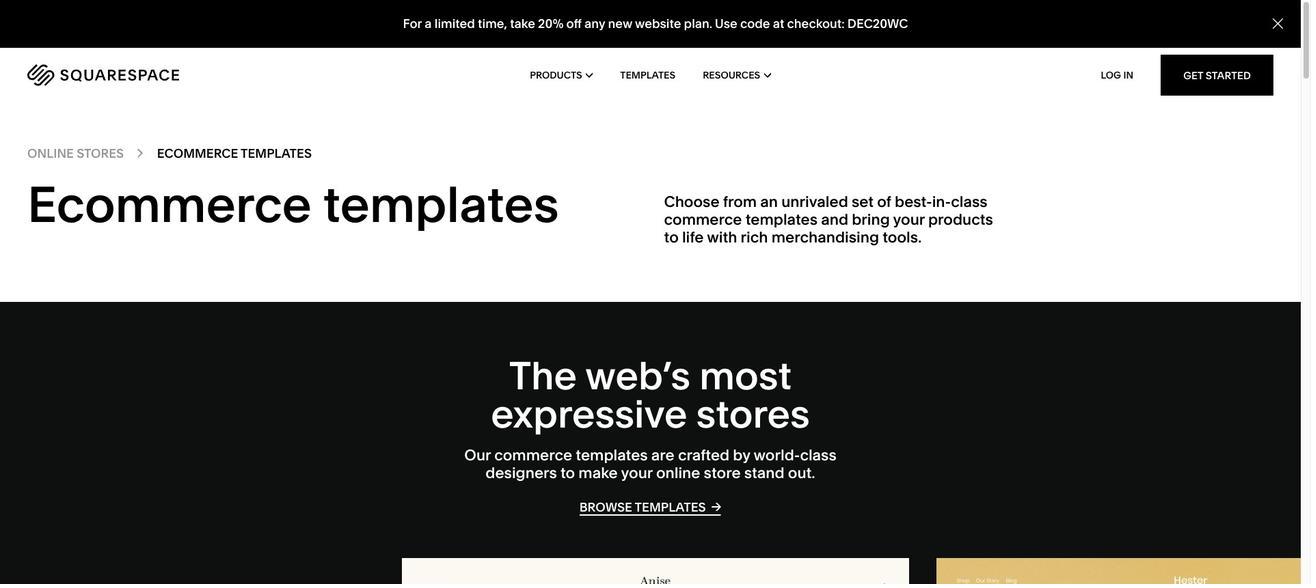 Task type: vqa. For each thing, say whether or not it's contained in the screenshot.
'intake'
no



Task type: locate. For each thing, give the bounding box(es) containing it.
0 vertical spatial templates
[[621, 69, 676, 81]]

online
[[657, 465, 701, 483]]

make
[[579, 465, 618, 483]]

0 horizontal spatial your
[[621, 465, 653, 483]]

online stores link
[[27, 146, 124, 161]]

ecommerce
[[157, 146, 238, 161], [27, 174, 312, 234]]

1 horizontal spatial class
[[952, 193, 988, 211]]

set
[[852, 193, 874, 211]]

a
[[425, 16, 432, 32]]

class right best-
[[952, 193, 988, 211]]

get started link
[[1162, 55, 1274, 96]]

online stores
[[27, 146, 124, 161]]

1 vertical spatial class
[[801, 447, 837, 465]]

resources button
[[703, 48, 771, 103]]

at
[[774, 16, 785, 32]]

to inside choose from an unrivaled set of best-in-class commerce templates and bring your products to life with rich merchandising tools.
[[665, 229, 679, 247]]

1 vertical spatial commerce
[[495, 447, 573, 465]]

class inside choose from an unrivaled set of best-in-class commerce templates and bring your products to life with rich merchandising tools.
[[952, 193, 988, 211]]

your right of in the right of the page
[[894, 211, 925, 229]]

0 horizontal spatial class
[[801, 447, 837, 465]]

and
[[822, 211, 849, 229]]

your up browse templates →
[[621, 465, 653, 483]]

1 horizontal spatial templates
[[621, 69, 676, 81]]

class
[[952, 193, 988, 211], [801, 447, 837, 465]]

log
[[1102, 69, 1122, 81]]

→
[[712, 499, 722, 515]]

time,
[[478, 16, 508, 32]]

stores
[[697, 391, 810, 438]]

class right stand
[[801, 447, 837, 465]]

templates down for a limited time, take 20% off any new website plan. use code at checkout: dec20wc
[[621, 69, 676, 81]]

templates
[[323, 174, 559, 234], [746, 211, 818, 229], [576, 447, 648, 465], [635, 500, 706, 515]]

of
[[878, 193, 892, 211]]

templates inside choose from an unrivaled set of best-in-class commerce templates and bring your products to life with rich merchandising tools.
[[746, 211, 818, 229]]

to left make
[[561, 465, 575, 483]]

1 vertical spatial your
[[621, 465, 653, 483]]

1 horizontal spatial commerce
[[665, 211, 743, 229]]

anise template image
[[402, 559, 910, 585]]

templates up "ecommerce templates"
[[241, 146, 312, 161]]

commerce inside choose from an unrivaled set of best-in-class commerce templates and bring your products to life with rich merchandising tools.
[[665, 211, 743, 229]]

1 vertical spatial templates
[[241, 146, 312, 161]]

the web's most expressive stores
[[491, 353, 810, 438]]

1 vertical spatial ecommerce
[[27, 174, 312, 234]]

templates link
[[621, 48, 676, 103]]

0 horizontal spatial commerce
[[495, 447, 573, 465]]

0 vertical spatial ecommerce
[[157, 146, 238, 161]]

templates
[[621, 69, 676, 81], [241, 146, 312, 161]]

0 vertical spatial to
[[665, 229, 679, 247]]

choose
[[665, 193, 720, 211]]

crafted
[[678, 447, 730, 465]]

commerce
[[665, 211, 743, 229], [495, 447, 573, 465]]

online
[[27, 146, 74, 161]]

0 vertical spatial your
[[894, 211, 925, 229]]

to
[[665, 229, 679, 247], [561, 465, 575, 483]]

0 horizontal spatial templates
[[241, 146, 312, 161]]

dec20wc
[[848, 16, 909, 32]]

squarespace logo link
[[27, 64, 277, 86]]

0 vertical spatial commerce
[[665, 211, 743, 229]]

1 horizontal spatial to
[[665, 229, 679, 247]]

to left "life"
[[665, 229, 679, 247]]

choose from an unrivaled set of best-in-class commerce templates and bring your products to life with rich merchandising tools.
[[665, 193, 994, 247]]

log             in link
[[1102, 69, 1134, 81]]

in
[[1124, 69, 1134, 81]]

1 horizontal spatial your
[[894, 211, 925, 229]]

20%
[[538, 16, 564, 32]]

ecommerce for ecommerce templates
[[27, 174, 312, 234]]

ecommerce templates main content
[[0, 0, 1312, 585]]

new
[[608, 16, 633, 32]]

ecommerce templates
[[157, 146, 312, 161]]

the
[[509, 353, 577, 399]]

0 vertical spatial class
[[952, 193, 988, 211]]

your
[[894, 211, 925, 229], [621, 465, 653, 483]]

take
[[510, 16, 536, 32]]

code
[[741, 16, 771, 32]]

for
[[403, 16, 422, 32]]

class inside our commerce templates are crafted by world-class designers to make your online store stand out.
[[801, 447, 837, 465]]

0 horizontal spatial to
[[561, 465, 575, 483]]

templates inside our commerce templates are crafted by world-class designers to make your online store stand out.
[[576, 447, 648, 465]]

1 vertical spatial to
[[561, 465, 575, 483]]



Task type: describe. For each thing, give the bounding box(es) containing it.
ecommerce templates
[[27, 174, 559, 234]]

started
[[1206, 69, 1252, 82]]

get started
[[1184, 69, 1252, 82]]

templates inside ecommerce templates main content
[[241, 146, 312, 161]]

tools.
[[883, 229, 922, 247]]

for a limited time, take 20% off any new website plan. use code at checkout: dec20wc
[[403, 16, 909, 32]]

browse templates →
[[580, 499, 722, 515]]

limited
[[435, 16, 475, 32]]

products
[[530, 69, 583, 81]]

unrivaled
[[782, 193, 849, 211]]

with
[[707, 229, 738, 247]]

get
[[1184, 69, 1204, 82]]

to inside our commerce templates are crafted by world-class designers to make your online store stand out.
[[561, 465, 575, 483]]

hester template image
[[937, 559, 1312, 585]]

website
[[635, 16, 682, 32]]

in-
[[933, 193, 952, 211]]

stores
[[77, 146, 124, 161]]

out.
[[789, 465, 816, 483]]

commerce inside our commerce templates are crafted by world-class designers to make your online store stand out.
[[495, 447, 573, 465]]

designers
[[486, 465, 557, 483]]

our
[[465, 447, 491, 465]]

your inside our commerce templates are crafted by world-class designers to make your online store stand out.
[[621, 465, 653, 483]]

web's
[[586, 353, 691, 399]]

world-
[[754, 447, 801, 465]]

templates inside browse templates →
[[635, 500, 706, 515]]

an
[[761, 193, 778, 211]]

merchandising
[[772, 229, 880, 247]]

browse
[[580, 500, 633, 515]]

checkout:
[[788, 16, 845, 32]]

rich
[[741, 229, 769, 247]]

log             in
[[1102, 69, 1134, 81]]

stand
[[745, 465, 785, 483]]

products button
[[530, 48, 593, 103]]

are
[[652, 447, 675, 465]]

most
[[700, 353, 792, 399]]

life
[[683, 229, 704, 247]]

squarespace logo image
[[27, 64, 179, 86]]

best-
[[895, 193, 933, 211]]

ecommerce for ecommerce templates
[[157, 146, 238, 161]]

resources
[[703, 69, 761, 81]]

from
[[723, 193, 757, 211]]

off
[[567, 16, 582, 32]]

use
[[715, 16, 738, 32]]

expressive
[[491, 391, 688, 438]]

our commerce templates are crafted by world-class designers to make your online store stand out.
[[465, 447, 837, 483]]

store
[[704, 465, 741, 483]]

any
[[585, 16, 606, 32]]

by
[[734, 447, 751, 465]]

your inside choose from an unrivaled set of best-in-class commerce templates and bring your products to life with rich merchandising tools.
[[894, 211, 925, 229]]

bring
[[852, 211, 890, 229]]

plan.
[[684, 16, 713, 32]]

products
[[929, 211, 994, 229]]



